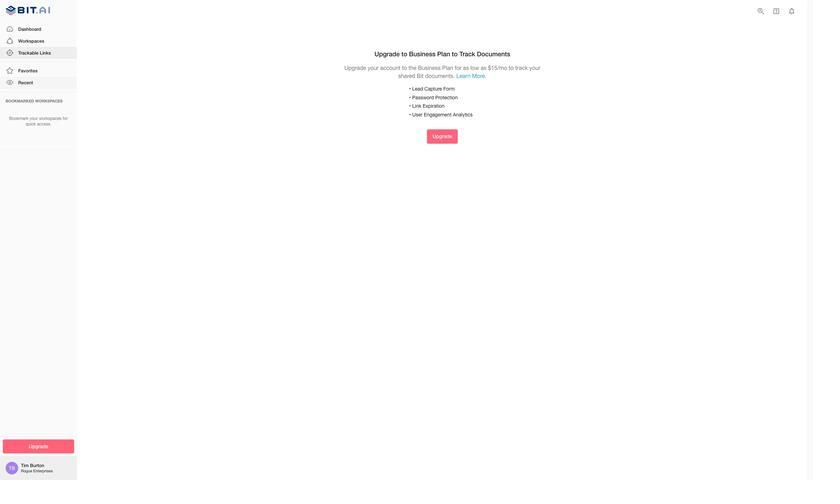 Task type: describe. For each thing, give the bounding box(es) containing it.
upgrade to business plan to track documents
[[375, 50, 510, 58]]

1 as from the left
[[463, 65, 469, 71]]

tb
[[9, 466, 15, 471]]

4 • from the top
[[409, 112, 411, 117]]

$15/mo
[[488, 65, 507, 71]]

tim burton rogue enterprises
[[21, 463, 53, 473]]

documents
[[477, 50, 510, 58]]

link
[[412, 103, 421, 109]]

bookmarked
[[6, 98, 34, 103]]

documents.
[[425, 73, 455, 79]]

trackable links
[[18, 50, 51, 56]]

bookmark your workspaces for quick access.
[[9, 116, 68, 127]]

analytics
[[453, 112, 473, 117]]

recent button
[[0, 77, 77, 89]]

for inside bookmark your workspaces for quick access.
[[63, 116, 68, 121]]

• lead capture form • password protection • link expiration • user engagement analytics
[[409, 86, 473, 117]]

upgrade inside "upgrade your account to the business plan for as low as $15/mo to track your shared bit documents."
[[344, 65, 366, 71]]

account
[[380, 65, 401, 71]]

shared
[[398, 73, 415, 79]]

2 as from the left
[[481, 65, 487, 71]]

trackable links button
[[0, 47, 77, 59]]

access.
[[37, 122, 51, 127]]

dashboard
[[18, 26, 41, 32]]

bookmark
[[9, 116, 28, 121]]

dashboard button
[[0, 23, 77, 35]]

trackable
[[18, 50, 38, 56]]

track
[[515, 65, 528, 71]]

user
[[412, 112, 423, 117]]

favorites
[[18, 68, 38, 74]]

form
[[443, 86, 455, 92]]

your for upgrade to business plan to track documents
[[368, 65, 379, 71]]

enterprises
[[33, 469, 53, 473]]

recent
[[18, 80, 33, 85]]

1 vertical spatial upgrade button
[[3, 439, 74, 454]]

your for bookmarked workspaces
[[30, 116, 38, 121]]

3 • from the top
[[409, 103, 411, 109]]

expiration
[[423, 103, 445, 109]]

bookmarked workspaces
[[6, 98, 63, 103]]

favorites button
[[0, 65, 77, 77]]

1 horizontal spatial upgrade button
[[427, 129, 458, 144]]

more.
[[472, 73, 487, 79]]

1 • from the top
[[409, 86, 411, 92]]



Task type: locate. For each thing, give the bounding box(es) containing it.
upgrade your account to the business plan for as low as $15/mo to track your shared bit documents.
[[344, 65, 540, 79]]

2 horizontal spatial your
[[529, 65, 540, 71]]

•
[[409, 86, 411, 92], [409, 95, 411, 100], [409, 103, 411, 109], [409, 112, 411, 117]]

the
[[409, 65, 417, 71]]

1 horizontal spatial as
[[481, 65, 487, 71]]

• left user on the top of page
[[409, 112, 411, 117]]

low
[[471, 65, 479, 71]]

workspaces button
[[0, 35, 77, 47]]

plan
[[437, 50, 450, 58], [442, 65, 453, 71]]

0 horizontal spatial upgrade button
[[3, 439, 74, 454]]

0 vertical spatial for
[[455, 65, 462, 71]]

your
[[368, 65, 379, 71], [529, 65, 540, 71], [30, 116, 38, 121]]

your right track
[[529, 65, 540, 71]]

2 • from the top
[[409, 95, 411, 100]]

rogue
[[21, 469, 32, 473]]

1 horizontal spatial your
[[368, 65, 379, 71]]

business inside "upgrade your account to the business plan for as low as $15/mo to track your shared bit documents."
[[418, 65, 441, 71]]

learn more.
[[456, 73, 487, 79]]

upgrade button up burton
[[3, 439, 74, 454]]

learn
[[456, 73, 471, 79]]

• left lead
[[409, 86, 411, 92]]

for up 'learn'
[[455, 65, 462, 71]]

protection
[[435, 95, 458, 100]]

for right workspaces
[[63, 116, 68, 121]]

your up quick
[[30, 116, 38, 121]]

password
[[412, 95, 434, 100]]

burton
[[30, 463, 44, 468]]

quick
[[26, 122, 36, 127]]

as
[[463, 65, 469, 71], [481, 65, 487, 71]]

learn more. link
[[456, 73, 487, 79]]

1 vertical spatial for
[[63, 116, 68, 121]]

upgrade button down engagement
[[427, 129, 458, 144]]

business up the
[[409, 50, 436, 58]]

engagement
[[424, 112, 452, 117]]

workspaces
[[39, 116, 62, 121]]

workspaces
[[35, 98, 63, 103]]

your inside bookmark your workspaces for quick access.
[[30, 116, 38, 121]]

lead
[[412, 86, 423, 92]]

1 vertical spatial plan
[[442, 65, 453, 71]]

1 vertical spatial business
[[418, 65, 441, 71]]

0 horizontal spatial for
[[63, 116, 68, 121]]

bit
[[417, 73, 424, 79]]

upgrade button
[[427, 129, 458, 144], [3, 439, 74, 454]]

for inside "upgrade your account to the business plan for as low as $15/mo to track your shared bit documents."
[[455, 65, 462, 71]]

your left account
[[368, 65, 379, 71]]

business
[[409, 50, 436, 58], [418, 65, 441, 71]]

as up 'learn'
[[463, 65, 469, 71]]

upgrade
[[375, 50, 400, 58], [344, 65, 366, 71], [433, 133, 452, 139], [29, 443, 48, 449]]

• left the password
[[409, 95, 411, 100]]

plan up "upgrade your account to the business plan for as low as $15/mo to track your shared bit documents."
[[437, 50, 450, 58]]

workspaces
[[18, 38, 44, 44]]

plan inside "upgrade your account to the business plan for as low as $15/mo to track your shared bit documents."
[[442, 65, 453, 71]]

0 vertical spatial plan
[[437, 50, 450, 58]]

as right low
[[481, 65, 487, 71]]

0 vertical spatial upgrade button
[[427, 129, 458, 144]]

• left link
[[409, 103, 411, 109]]

0 horizontal spatial as
[[463, 65, 469, 71]]

plan up the 'documents.'
[[442, 65, 453, 71]]

track
[[459, 50, 475, 58]]

tim
[[21, 463, 29, 468]]

for
[[455, 65, 462, 71], [63, 116, 68, 121]]

capture
[[425, 86, 442, 92]]

links
[[40, 50, 51, 56]]

1 horizontal spatial for
[[455, 65, 462, 71]]

0 vertical spatial business
[[409, 50, 436, 58]]

to
[[402, 50, 407, 58], [452, 50, 458, 58], [402, 65, 407, 71], [509, 65, 514, 71]]

0 horizontal spatial your
[[30, 116, 38, 121]]

business up bit
[[418, 65, 441, 71]]



Task type: vqa. For each thing, say whether or not it's contained in the screenshot.
Documents
yes



